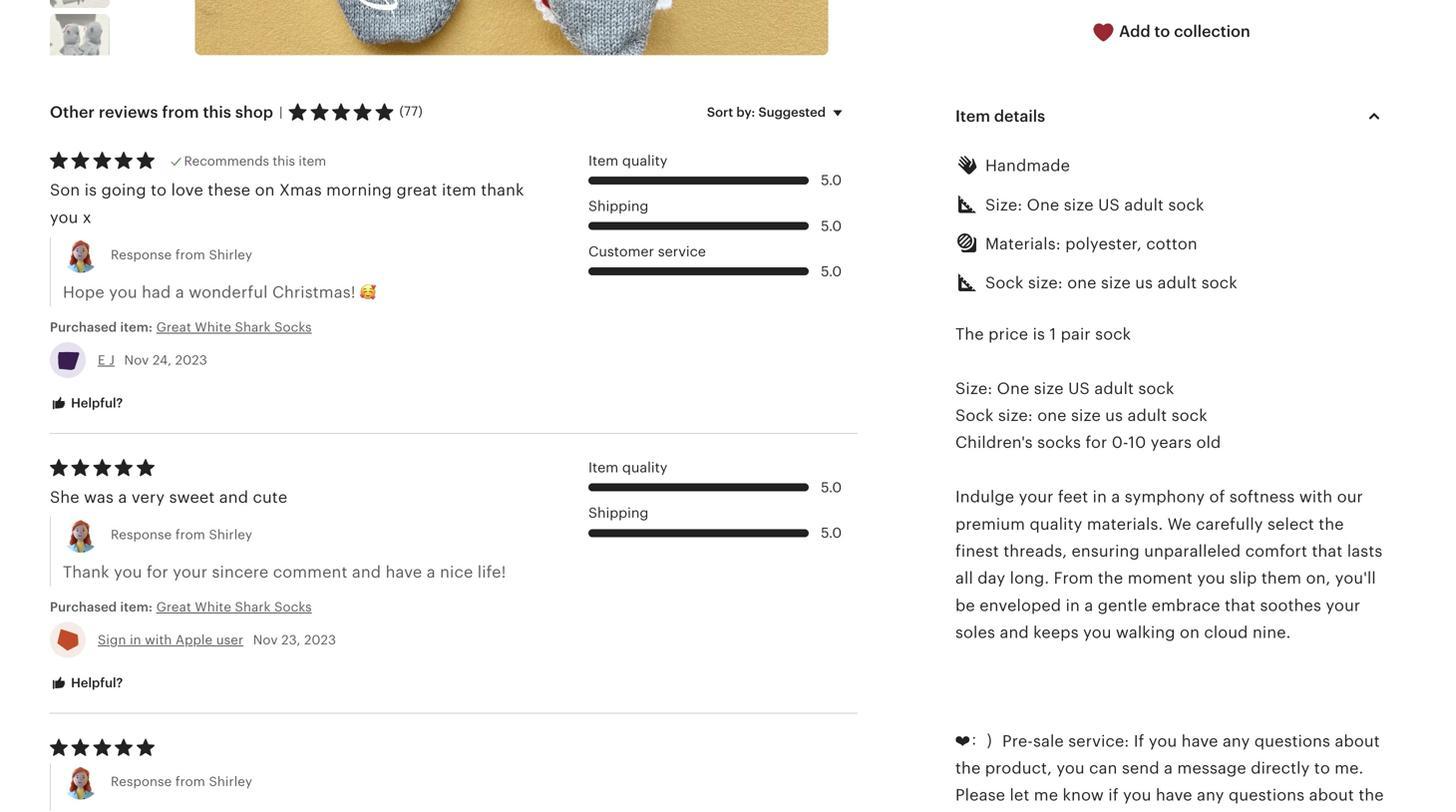 Task type: describe. For each thing, give the bounding box(es) containing it.
you inside son is going to love these on xmas morning great item thank you x
[[50, 208, 78, 226]]

size up materials: polyester, cotton
[[1064, 196, 1094, 214]]

the inside ❤：）pre-sale service: if you have any questions about the product, you can send a message directly to me. please let me know if you have any questions about t
[[956, 759, 981, 777]]

great for your
[[156, 599, 191, 614]]

purchased item: great white shark socks for a
[[50, 320, 312, 335]]

comfort
[[1246, 542, 1308, 560]]

please
[[956, 786, 1006, 804]]

0 vertical spatial item
[[299, 154, 326, 168]]

sock for the price is 1 pair sock
[[1096, 325, 1132, 343]]

select
[[1268, 515, 1315, 533]]

these
[[208, 181, 251, 199]]

xmas
[[279, 181, 322, 199]]

she was a very sweet and cute
[[50, 488, 288, 506]]

shipping for hope you had a wonderful christmas! 🥰
[[589, 198, 649, 214]]

you'll
[[1336, 569, 1377, 587]]

materials:
[[986, 235, 1061, 253]]

3 response from the top
[[111, 774, 172, 789]]

1 vertical spatial questions
[[1229, 786, 1305, 804]]

a right had
[[175, 283, 184, 301]]

sock for size: one size us adult sock sock size: one size us adult sock children's socks for 0-10 years old
[[1139, 379, 1175, 397]]

adult up 0-
[[1095, 379, 1134, 397]]

on inside son is going to love these on xmas morning great item thank you x
[[255, 181, 275, 199]]

0 vertical spatial size:
[[1028, 274, 1063, 292]]

0 vertical spatial any
[[1223, 732, 1251, 750]]

1 horizontal spatial is
[[1033, 325, 1046, 343]]

with inside indulge your feet in a symphony of softness with our premium quality materials. we carefully select the finest threads, ensuring unparalleled comfort that lasts all day long. from the moment you slip them on, you'll be enveloped in a gentle embrace that soothes your soles and keeps you walking on cloud nine.
[[1300, 488, 1333, 506]]

1 vertical spatial the
[[1098, 569, 1124, 587]]

all
[[956, 569, 974, 587]]

sign in with apple user link
[[98, 632, 244, 647]]

helpful? for thank
[[68, 675, 123, 690]]

was
[[84, 488, 114, 506]]

0 vertical spatial in
[[1093, 488, 1107, 506]]

2 vertical spatial have
[[1156, 786, 1193, 804]]

great white shark socks link for christmas!
[[156, 318, 426, 336]]

🥰
[[360, 283, 376, 301]]

5 5.0 from the top
[[821, 525, 842, 541]]

if
[[1109, 786, 1119, 804]]

symphony
[[1125, 488, 1205, 506]]

sale
[[1034, 732, 1064, 750]]

our
[[1338, 488, 1364, 506]]

keeps
[[1034, 624, 1079, 642]]

cotton
[[1147, 235, 1198, 253]]

the price is 1 pair sock
[[956, 325, 1132, 343]]

❤：）pre-sale service: if you have any questions about the product, you can send a message directly to me. please let me know if you have any questions about t
[[956, 732, 1384, 811]]

feet
[[1058, 488, 1089, 506]]

sort
[[707, 105, 734, 120]]

0 vertical spatial one
[[1068, 274, 1097, 292]]

collection
[[1174, 22, 1251, 40]]

me.
[[1335, 759, 1364, 777]]

the
[[956, 325, 984, 343]]

reviews
[[99, 103, 158, 121]]

j
[[109, 353, 115, 368]]

0 horizontal spatial with
[[145, 632, 172, 647]]

is inside son is going to love these on xmas morning great item thank you x
[[85, 181, 97, 199]]

by:
[[737, 105, 756, 120]]

wonderful
[[189, 283, 268, 301]]

0 horizontal spatial your
[[173, 563, 208, 581]]

ensuring
[[1072, 542, 1140, 560]]

pair
[[1061, 325, 1091, 343]]

one inside size: one size us adult sock sock size: one size us adult sock children's socks for 0-10 years old
[[1038, 407, 1067, 425]]

0 vertical spatial have
[[386, 563, 422, 581]]

size: for size: one size us adult sock sock size: one size us adult sock children's socks for 0-10 years old
[[956, 379, 993, 397]]

user
[[216, 632, 244, 647]]

of
[[1210, 488, 1226, 506]]

shark for sincere
[[235, 599, 271, 614]]

purchased item: great white shark socks for your
[[50, 599, 312, 614]]

gentle
[[1098, 596, 1148, 614]]

be
[[956, 596, 976, 614]]

polyester,
[[1066, 235, 1142, 253]]

sock size: one size us adult sock
[[986, 274, 1238, 292]]

size up socks
[[1071, 407, 1101, 425]]

on,
[[1307, 569, 1331, 587]]

0 vertical spatial questions
[[1255, 732, 1331, 750]]

soles
[[956, 624, 996, 642]]

indulge your feet in a symphony of softness with our premium quality materials. we carefully select the finest threads, ensuring unparalleled comfort that lasts all day long. from the moment you slip them on, you'll be enveloped in a gentle embrace that soothes your soles and keeps you walking on cloud nine.
[[956, 488, 1383, 642]]

2 horizontal spatial the
[[1319, 515, 1345, 533]]

helpful? button for thank
[[35, 665, 138, 702]]

adult down cotton
[[1158, 274, 1197, 292]]

(77)
[[400, 104, 423, 119]]

size: one size us adult sock sock size: one size us adult sock children's socks for 0-10 years old
[[956, 379, 1222, 452]]

item details button
[[938, 92, 1405, 140]]

3 shirley from the top
[[209, 774, 252, 789]]

quality for hope you had a wonderful christmas! 🥰
[[622, 153, 668, 168]]

1 vertical spatial this
[[273, 154, 295, 168]]

hope you had a wonderful christmas! 🥰
[[63, 283, 376, 301]]

christmas!
[[272, 283, 356, 301]]

us inside size: one size us adult sock sock size: one size us adult sock children's socks for 0-10 years old
[[1106, 407, 1124, 425]]

son is going to love these on xmas morning great item thank you x
[[50, 181, 524, 226]]

socks for christmas!
[[274, 320, 312, 335]]

can
[[1090, 759, 1118, 777]]

threads,
[[1004, 542, 1068, 560]]

helpful? button for hope
[[35, 385, 138, 422]]

finest
[[956, 542, 999, 560]]

handmade
[[986, 157, 1071, 175]]

customer service
[[589, 244, 706, 259]]

embrace
[[1152, 596, 1221, 614]]

size: for size: one size us adult sock
[[986, 196, 1023, 214]]

1 vertical spatial any
[[1197, 786, 1225, 804]]

response for had
[[111, 247, 172, 262]]

had
[[142, 283, 171, 301]]

0 vertical spatial your
[[1019, 488, 1054, 506]]

a down from
[[1085, 596, 1094, 614]]

0 horizontal spatial 2023
[[175, 353, 207, 368]]

0 vertical spatial about
[[1335, 732, 1381, 750]]

item for she was a very sweet and cute
[[589, 460, 619, 475]]

1 vertical spatial have
[[1182, 732, 1219, 750]]

1 horizontal spatial 2023
[[304, 632, 336, 647]]

apple
[[176, 632, 213, 647]]

|
[[279, 105, 283, 120]]

e
[[98, 353, 105, 368]]

me
[[1034, 786, 1059, 804]]

son
[[50, 181, 80, 199]]

sincere
[[212, 563, 269, 581]]

0 vertical spatial and
[[219, 488, 248, 506]]

to inside ❤：）pre-sale service: if you have any questions about the product, you can send a message directly to me. please let me know if you have any questions about t
[[1315, 759, 1331, 777]]

she
[[50, 488, 80, 506]]

premium
[[956, 515, 1026, 533]]

3 response from shirley from the top
[[111, 774, 252, 789]]

socks for comment
[[274, 599, 312, 614]]

add
[[1120, 22, 1151, 40]]

price
[[989, 325, 1029, 343]]

shirley for wonderful
[[209, 247, 252, 262]]

unparalleled
[[1145, 542, 1241, 560]]

if
[[1134, 732, 1145, 750]]

service
[[658, 244, 706, 259]]

for inside size: one size us adult sock sock size: one size us adult sock children's socks for 0-10 years old
[[1086, 434, 1108, 452]]

item for son is going to love these on xmas morning great item thank you x
[[589, 153, 619, 168]]

size: one size us adult sock
[[986, 196, 1205, 214]]

years
[[1151, 434, 1192, 452]]

1
[[1050, 325, 1057, 343]]

customer
[[589, 244, 654, 259]]

going
[[101, 181, 146, 199]]

0 horizontal spatial in
[[130, 632, 141, 647]]

recommends this item
[[184, 154, 326, 168]]

sort by: suggested
[[707, 105, 826, 120]]



Task type: locate. For each thing, give the bounding box(es) containing it.
shipping for thank you for your sincere comment and have a nice life!
[[589, 505, 649, 521]]

slip
[[1230, 569, 1258, 587]]

long.
[[1010, 569, 1050, 587]]

2 vertical spatial to
[[1315, 759, 1331, 777]]

1 shirley from the top
[[209, 247, 252, 262]]

have left nice in the bottom of the page
[[386, 563, 422, 581]]

response from shirley for a
[[111, 247, 252, 262]]

0 vertical spatial is
[[85, 181, 97, 199]]

2 response from shirley from the top
[[111, 527, 252, 542]]

your left feet
[[1019, 488, 1054, 506]]

about
[[1335, 732, 1381, 750], [1310, 786, 1355, 804]]

and inside indulge your feet in a symphony of softness with our premium quality materials. we carefully select the finest threads, ensuring unparalleled comfort that lasts all day long. from the moment you slip them on, you'll be enveloped in a gentle embrace that soothes your soles and keeps you walking on cloud nine.
[[1000, 624, 1029, 642]]

shark for wonderful
[[235, 320, 271, 335]]

0 vertical spatial great white shark socks link
[[156, 318, 426, 336]]

about down me.
[[1310, 786, 1355, 804]]

2 shark from the top
[[235, 599, 271, 614]]

1 horizontal spatial us
[[1099, 196, 1120, 214]]

2 item quality from the top
[[589, 460, 668, 475]]

from
[[1054, 569, 1094, 587]]

2 white from the top
[[195, 599, 231, 614]]

size down polyester,
[[1101, 274, 1131, 292]]

very
[[132, 488, 165, 506]]

sweet
[[169, 488, 215, 506]]

response from shirley for your
[[111, 527, 252, 542]]

quality
[[622, 153, 668, 168], [622, 460, 668, 475], [1030, 515, 1083, 533]]

1 helpful? from the top
[[68, 396, 123, 411]]

with left our
[[1300, 488, 1333, 506]]

a right the send
[[1164, 759, 1173, 777]]

23,
[[281, 632, 301, 647]]

great white shark socks link up 23,
[[156, 598, 426, 616]]

0 horizontal spatial the
[[956, 759, 981, 777]]

❤：）pre-
[[956, 732, 1034, 750]]

2 socks from the top
[[274, 599, 312, 614]]

1 vertical spatial white
[[195, 599, 231, 614]]

response from shirley
[[111, 247, 252, 262], [111, 527, 252, 542], [111, 774, 252, 789]]

us for size: one size us adult sock
[[1099, 196, 1120, 214]]

1 vertical spatial great white shark socks link
[[156, 598, 426, 616]]

sock up children's
[[956, 407, 994, 425]]

2 vertical spatial quality
[[1030, 515, 1083, 533]]

0 horizontal spatial that
[[1225, 596, 1256, 614]]

item up xmas
[[299, 154, 326, 168]]

sock down materials:
[[986, 274, 1024, 292]]

love
[[171, 181, 203, 199]]

socks up 23,
[[274, 599, 312, 614]]

on down recommends this item
[[255, 181, 275, 199]]

to inside add to collection button
[[1155, 22, 1171, 40]]

them
[[1262, 569, 1302, 587]]

1 vertical spatial purchased item: great white shark socks
[[50, 599, 312, 614]]

item details
[[956, 107, 1046, 125]]

for left 0-
[[1086, 434, 1108, 452]]

socks down christmas!
[[274, 320, 312, 335]]

on down embrace in the right of the page
[[1180, 624, 1200, 642]]

one down handmade
[[1027, 196, 1060, 214]]

size: up materials:
[[986, 196, 1023, 214]]

helpful? down sign
[[68, 675, 123, 690]]

1 response from the top
[[111, 247, 172, 262]]

1 white from the top
[[195, 320, 231, 335]]

1 vertical spatial item:
[[120, 599, 153, 614]]

purchased item: great white shark socks
[[50, 320, 312, 335], [50, 599, 312, 614]]

1 vertical spatial sock
[[956, 407, 994, 425]]

purchased for thank you for your sincere comment and have a nice life!
[[50, 599, 117, 614]]

1 vertical spatial item
[[442, 181, 477, 199]]

great for a
[[156, 320, 191, 335]]

any down the message at right
[[1197, 786, 1225, 804]]

0 vertical spatial us
[[1136, 274, 1153, 292]]

size: down materials:
[[1028, 274, 1063, 292]]

one down materials: polyester, cotton
[[1068, 274, 1097, 292]]

1 vertical spatial one
[[1038, 407, 1067, 425]]

sock for size: one size us adult sock
[[1169, 196, 1205, 214]]

nine.
[[1253, 624, 1291, 642]]

and down enveloped
[[1000, 624, 1029, 642]]

1 vertical spatial shark
[[235, 599, 271, 614]]

0 horizontal spatial for
[[147, 563, 168, 581]]

us down cotton
[[1136, 274, 1153, 292]]

us up 0-
[[1106, 407, 1124, 425]]

this up xmas
[[273, 154, 295, 168]]

send
[[1122, 759, 1160, 777]]

a up materials.
[[1112, 488, 1121, 506]]

size: inside size: one size us adult sock sock size: one size us adult sock children's socks for 0-10 years old
[[956, 379, 993, 397]]

a left nice in the bottom of the page
[[427, 563, 436, 581]]

0 vertical spatial white
[[195, 320, 231, 335]]

that down 'slip'
[[1225, 596, 1256, 614]]

1 purchased from the top
[[50, 320, 117, 335]]

the down the "ensuring"
[[1098, 569, 1124, 587]]

response
[[111, 247, 172, 262], [111, 527, 172, 542], [111, 774, 172, 789]]

0 vertical spatial one
[[1027, 196, 1060, 214]]

in down from
[[1066, 596, 1080, 614]]

from
[[162, 103, 199, 121], [175, 247, 205, 262], [175, 527, 205, 542], [175, 774, 205, 789]]

and left 'cute'
[[219, 488, 248, 506]]

thank you for your sincere comment and have a nice life!
[[63, 563, 506, 581]]

your
[[1019, 488, 1054, 506], [173, 563, 208, 581], [1326, 596, 1361, 614]]

1 vertical spatial about
[[1310, 786, 1355, 804]]

us inside size: one size us adult sock sock size: one size us adult sock children's socks for 0-10 years old
[[1069, 379, 1090, 397]]

have
[[386, 563, 422, 581], [1182, 732, 1219, 750], [1156, 786, 1193, 804]]

1 vertical spatial purchased
[[50, 599, 117, 614]]

service:
[[1069, 732, 1130, 750]]

0 horizontal spatial to
[[151, 181, 167, 199]]

your down you'll
[[1326, 596, 1361, 614]]

helpful? for hope
[[68, 396, 123, 411]]

0 vertical spatial 2023
[[175, 353, 207, 368]]

1 vertical spatial with
[[145, 632, 172, 647]]

3 5.0 from the top
[[821, 263, 842, 279]]

1 vertical spatial for
[[147, 563, 168, 581]]

2 vertical spatial in
[[130, 632, 141, 647]]

0 vertical spatial this
[[203, 103, 231, 121]]

one down price
[[997, 379, 1030, 397]]

1 vertical spatial that
[[1225, 596, 1256, 614]]

1 shipping from the top
[[589, 198, 649, 214]]

is left 1 at the right of page
[[1033, 325, 1046, 343]]

1 horizontal spatial for
[[1086, 434, 1108, 452]]

materials: polyester, cotton
[[986, 235, 1198, 253]]

0 vertical spatial the
[[1319, 515, 1345, 533]]

softness
[[1230, 488, 1295, 506]]

item quality
[[589, 153, 668, 168], [589, 460, 668, 475]]

adult up 10
[[1128, 407, 1168, 425]]

2 vertical spatial response
[[111, 774, 172, 789]]

0 horizontal spatial and
[[219, 488, 248, 506]]

0 vertical spatial great
[[156, 320, 191, 335]]

nice
[[440, 563, 473, 581]]

with
[[1300, 488, 1333, 506], [145, 632, 172, 647]]

to left me.
[[1315, 759, 1331, 777]]

0 horizontal spatial us
[[1106, 407, 1124, 425]]

to right add
[[1155, 22, 1171, 40]]

carefully
[[1196, 515, 1264, 533]]

indulge
[[956, 488, 1015, 506]]

1 vertical spatial is
[[1033, 325, 1046, 343]]

white for wonderful
[[195, 320, 231, 335]]

one
[[1027, 196, 1060, 214], [997, 379, 1030, 397]]

1 vertical spatial to
[[151, 181, 167, 199]]

1 vertical spatial one
[[997, 379, 1030, 397]]

1 horizontal spatial that
[[1312, 542, 1343, 560]]

2 item: from the top
[[120, 599, 153, 614]]

1 item quality from the top
[[589, 153, 668, 168]]

2 horizontal spatial in
[[1093, 488, 1107, 506]]

0 vertical spatial shirley
[[209, 247, 252, 262]]

socks
[[1038, 434, 1082, 452]]

1 vertical spatial quality
[[622, 460, 668, 475]]

1 horizontal spatial us
[[1136, 274, 1153, 292]]

1 horizontal spatial the
[[1098, 569, 1124, 587]]

us down pair
[[1069, 379, 1090, 397]]

other reviews from this shop
[[50, 103, 273, 121]]

sock
[[1169, 196, 1205, 214], [1202, 274, 1238, 292], [1096, 325, 1132, 343], [1139, 379, 1175, 397], [1172, 407, 1208, 425]]

1 horizontal spatial to
[[1155, 22, 1171, 40]]

0 vertical spatial shipping
[[589, 198, 649, 214]]

item inside dropdown button
[[956, 107, 991, 125]]

us up polyester,
[[1099, 196, 1120, 214]]

24,
[[153, 353, 172, 368]]

e j link
[[98, 353, 115, 368]]

materials.
[[1087, 515, 1164, 533]]

one for size: one size us adult sock sock size: one size us adult sock children's socks for 0-10 years old
[[997, 379, 1030, 397]]

adult
[[1125, 196, 1164, 214], [1158, 274, 1197, 292], [1095, 379, 1134, 397], [1128, 407, 1168, 425]]

2 shirley from the top
[[209, 527, 252, 542]]

2 shipping from the top
[[589, 505, 649, 521]]

0 horizontal spatial us
[[1069, 379, 1090, 397]]

1 vertical spatial on
[[1180, 624, 1200, 642]]

lasts
[[1348, 542, 1383, 560]]

2 helpful? from the top
[[68, 675, 123, 690]]

0 vertical spatial nov
[[124, 353, 149, 368]]

item: for for
[[120, 599, 153, 614]]

1 vertical spatial item quality
[[589, 460, 668, 475]]

1 vertical spatial item
[[589, 153, 619, 168]]

0 vertical spatial shark
[[235, 320, 271, 335]]

2 5.0 from the top
[[821, 218, 842, 234]]

1 horizontal spatial and
[[352, 563, 381, 581]]

0 horizontal spatial one
[[1038, 407, 1067, 425]]

1 vertical spatial in
[[1066, 596, 1080, 614]]

1 vertical spatial your
[[173, 563, 208, 581]]

thank
[[63, 563, 110, 581]]

soothes
[[1261, 596, 1322, 614]]

2 helpful? button from the top
[[35, 665, 138, 702]]

know
[[1063, 786, 1104, 804]]

0 vertical spatial that
[[1312, 542, 1343, 560]]

1 vertical spatial shirley
[[209, 527, 252, 542]]

in right feet
[[1093, 488, 1107, 506]]

shop
[[235, 103, 273, 121]]

one inside size: one size us adult sock sock size: one size us adult sock children's socks for 0-10 years old
[[997, 379, 1030, 397]]

great up the sign in with apple user link
[[156, 599, 191, 614]]

have up the message at right
[[1182, 732, 1219, 750]]

about up me.
[[1335, 732, 1381, 750]]

the down our
[[1319, 515, 1345, 533]]

cloud
[[1205, 624, 1249, 642]]

2 vertical spatial and
[[1000, 624, 1029, 642]]

e j nov 24, 2023
[[98, 353, 207, 368]]

on inside indulge your feet in a symphony of softness with our premium quality materials. we carefully select the finest threads, ensuring unparalleled comfort that lasts all day long. from the moment you slip them on, you'll be enveloped in a gentle embrace that soothes your soles and keeps you walking on cloud nine.
[[1180, 624, 1200, 642]]

2023 right '24,' at left
[[175, 353, 207, 368]]

item inside son is going to love these on xmas morning great item thank you x
[[442, 181, 477, 199]]

for up the sign in with apple user link
[[147, 563, 168, 581]]

sign in with apple user nov 23, 2023
[[98, 632, 336, 647]]

0 vertical spatial with
[[1300, 488, 1333, 506]]

1 shark from the top
[[235, 320, 271, 335]]

size: down the
[[956, 379, 993, 397]]

questions down directly
[[1229, 786, 1305, 804]]

size: up children's
[[999, 407, 1033, 425]]

great
[[397, 181, 438, 199]]

2 purchased from the top
[[50, 599, 117, 614]]

1 vertical spatial shipping
[[589, 505, 649, 521]]

and
[[219, 488, 248, 506], [352, 563, 381, 581], [1000, 624, 1029, 642]]

one for size: one size us adult sock
[[1027, 196, 1060, 214]]

1 helpful? button from the top
[[35, 385, 138, 422]]

children's
[[956, 434, 1033, 452]]

shark down sincere
[[235, 599, 271, 614]]

in right sign
[[130, 632, 141, 647]]

1 item: from the top
[[120, 320, 153, 335]]

white down hope you had a wonderful christmas! 🥰
[[195, 320, 231, 335]]

0 horizontal spatial item
[[299, 154, 326, 168]]

1 great white shark socks link from the top
[[156, 318, 426, 336]]

1 horizontal spatial in
[[1066, 596, 1080, 614]]

thank
[[481, 181, 524, 199]]

have down the send
[[1156, 786, 1193, 804]]

1 vertical spatial socks
[[274, 599, 312, 614]]

adult up cotton
[[1125, 196, 1164, 214]]

1 vertical spatial us
[[1106, 407, 1124, 425]]

2023 right 23,
[[304, 632, 336, 647]]

2 horizontal spatial to
[[1315, 759, 1331, 777]]

questions up directly
[[1255, 732, 1331, 750]]

2 purchased item: great white shark socks from the top
[[50, 599, 312, 614]]

helpful? button down sign
[[35, 665, 138, 702]]

1 purchased item: great white shark socks from the top
[[50, 320, 312, 335]]

1 horizontal spatial nov
[[253, 632, 278, 647]]

your left sincere
[[173, 563, 208, 581]]

great
[[156, 320, 191, 335], [156, 599, 191, 614]]

nov left 23,
[[253, 632, 278, 647]]

item: up sign
[[120, 599, 153, 614]]

purchased down hope
[[50, 320, 117, 335]]

great white shark socks image 10 image
[[50, 14, 110, 74]]

hope
[[63, 283, 105, 301]]

2 vertical spatial your
[[1326, 596, 1361, 614]]

response for for
[[111, 527, 172, 542]]

this
[[203, 103, 231, 121], [273, 154, 295, 168]]

size down 1 at the right of page
[[1034, 379, 1064, 397]]

1 horizontal spatial on
[[1180, 624, 1200, 642]]

any
[[1223, 732, 1251, 750], [1197, 786, 1225, 804]]

you
[[50, 208, 78, 226], [109, 283, 137, 301], [114, 563, 142, 581], [1198, 569, 1226, 587], [1084, 624, 1112, 642], [1149, 732, 1178, 750], [1057, 759, 1085, 777], [1123, 786, 1152, 804]]

directly
[[1251, 759, 1310, 777]]

great up '24,' at left
[[156, 320, 191, 335]]

white up sign in with apple user nov 23, 2023
[[195, 599, 231, 614]]

recommends
[[184, 154, 269, 168]]

shirley for sincere
[[209, 527, 252, 542]]

item: up e j nov 24, 2023
[[120, 320, 153, 335]]

quality inside indulge your feet in a symphony of softness with our premium quality materials. we carefully select the finest threads, ensuring unparalleled comfort that lasts all day long. from the moment you slip them on, you'll be enveloped in a gentle embrace that soothes your soles and keeps you walking on cloud nine.
[[1030, 515, 1083, 533]]

day
[[978, 569, 1006, 587]]

a right was
[[118, 488, 127, 506]]

the up please
[[956, 759, 981, 777]]

other
[[50, 103, 95, 121]]

0 vertical spatial purchased item: great white shark socks
[[50, 320, 312, 335]]

with left apple
[[145, 632, 172, 647]]

1 vertical spatial helpful? button
[[35, 665, 138, 702]]

questions
[[1255, 732, 1331, 750], [1229, 786, 1305, 804]]

item quality for hope you had a wonderful christmas! 🥰
[[589, 153, 668, 168]]

life!
[[478, 563, 506, 581]]

one up socks
[[1038, 407, 1067, 425]]

1 5.0 from the top
[[821, 172, 842, 188]]

x
[[83, 208, 91, 226]]

purchased item: great white shark socks up '24,' at left
[[50, 320, 312, 335]]

0 horizontal spatial this
[[203, 103, 231, 121]]

0 vertical spatial item quality
[[589, 153, 668, 168]]

0 vertical spatial helpful? button
[[35, 385, 138, 422]]

product,
[[985, 759, 1052, 777]]

purchased down thank
[[50, 599, 117, 614]]

shirley
[[209, 247, 252, 262], [209, 527, 252, 542], [209, 774, 252, 789]]

1 vertical spatial nov
[[253, 632, 278, 647]]

sort by: suggested button
[[692, 91, 865, 133]]

shipping
[[589, 198, 649, 214], [589, 505, 649, 521]]

helpful? down e
[[68, 396, 123, 411]]

item quality for thank you for your sincere comment and have a nice life!
[[589, 460, 668, 475]]

10
[[1129, 434, 1147, 452]]

0 vertical spatial for
[[1086, 434, 1108, 452]]

morning
[[326, 181, 392, 199]]

and right comment
[[352, 563, 381, 581]]

white for sincere
[[195, 599, 231, 614]]

2 response from the top
[[111, 527, 172, 542]]

2 great from the top
[[156, 599, 191, 614]]

0 horizontal spatial nov
[[124, 353, 149, 368]]

1 vertical spatial size:
[[999, 407, 1033, 425]]

purchased for hope you had a wonderful christmas! 🥰
[[50, 320, 117, 335]]

2 vertical spatial the
[[956, 759, 981, 777]]

great white shark socks link down christmas!
[[156, 318, 426, 336]]

cute
[[253, 488, 288, 506]]

0-
[[1112, 434, 1129, 452]]

to left love
[[151, 181, 167, 199]]

quality for thank you for your sincere comment and have a nice life!
[[622, 460, 668, 475]]

nov right j
[[124, 353, 149, 368]]

size: inside size: one size us adult sock sock size: one size us adult sock children's socks for 0-10 years old
[[999, 407, 1033, 425]]

item: for had
[[120, 320, 153, 335]]

1 response from shirley from the top
[[111, 247, 252, 262]]

sign
[[98, 632, 126, 647]]

in
[[1093, 488, 1107, 506], [1066, 596, 1080, 614], [130, 632, 141, 647]]

shark down wonderful
[[235, 320, 271, 335]]

2 great white shark socks link from the top
[[156, 598, 426, 616]]

suggested
[[759, 105, 826, 120]]

is right son
[[85, 181, 97, 199]]

old
[[1197, 434, 1222, 452]]

that up on,
[[1312, 542, 1343, 560]]

item right great
[[442, 181, 477, 199]]

0 vertical spatial response
[[111, 247, 172, 262]]

walking
[[1116, 624, 1176, 642]]

0 vertical spatial response from shirley
[[111, 247, 252, 262]]

0 vertical spatial helpful?
[[68, 396, 123, 411]]

great white shark socks link for comment
[[156, 598, 426, 616]]

helpful? button down e
[[35, 385, 138, 422]]

1 socks from the top
[[274, 320, 312, 335]]

us for size: one size us adult sock sock size: one size us adult sock children's socks for 0-10 years old
[[1069, 379, 1090, 397]]

0 vertical spatial purchased
[[50, 320, 117, 335]]

enveloped
[[980, 596, 1062, 614]]

0 vertical spatial sock
[[986, 274, 1024, 292]]

0 vertical spatial quality
[[622, 153, 668, 168]]

sock inside size: one size us adult sock sock size: one size us adult sock children's socks for 0-10 years old
[[956, 407, 994, 425]]

1 horizontal spatial this
[[273, 154, 295, 168]]

to inside son is going to love these on xmas morning great item thank you x
[[151, 181, 167, 199]]

a inside ❤：）pre-sale service: if you have any questions about the product, you can send a message directly to me. please let me know if you have any questions about t
[[1164, 759, 1173, 777]]

1 great from the top
[[156, 320, 191, 335]]

1 vertical spatial us
[[1069, 379, 1090, 397]]

purchased item: great white shark socks up the sign in with apple user link
[[50, 599, 312, 614]]

4 5.0 from the top
[[821, 479, 842, 495]]

for
[[1086, 434, 1108, 452], [147, 563, 168, 581]]

details
[[995, 107, 1046, 125]]

2 horizontal spatial your
[[1326, 596, 1361, 614]]

size:
[[986, 196, 1023, 214], [956, 379, 993, 397]]

the
[[1319, 515, 1345, 533], [1098, 569, 1124, 587], [956, 759, 981, 777]]

any up the message at right
[[1223, 732, 1251, 750]]

this left shop
[[203, 103, 231, 121]]



Task type: vqa. For each thing, say whether or not it's contained in the screenshot.
2nd the Socks from the bottom of the page
yes



